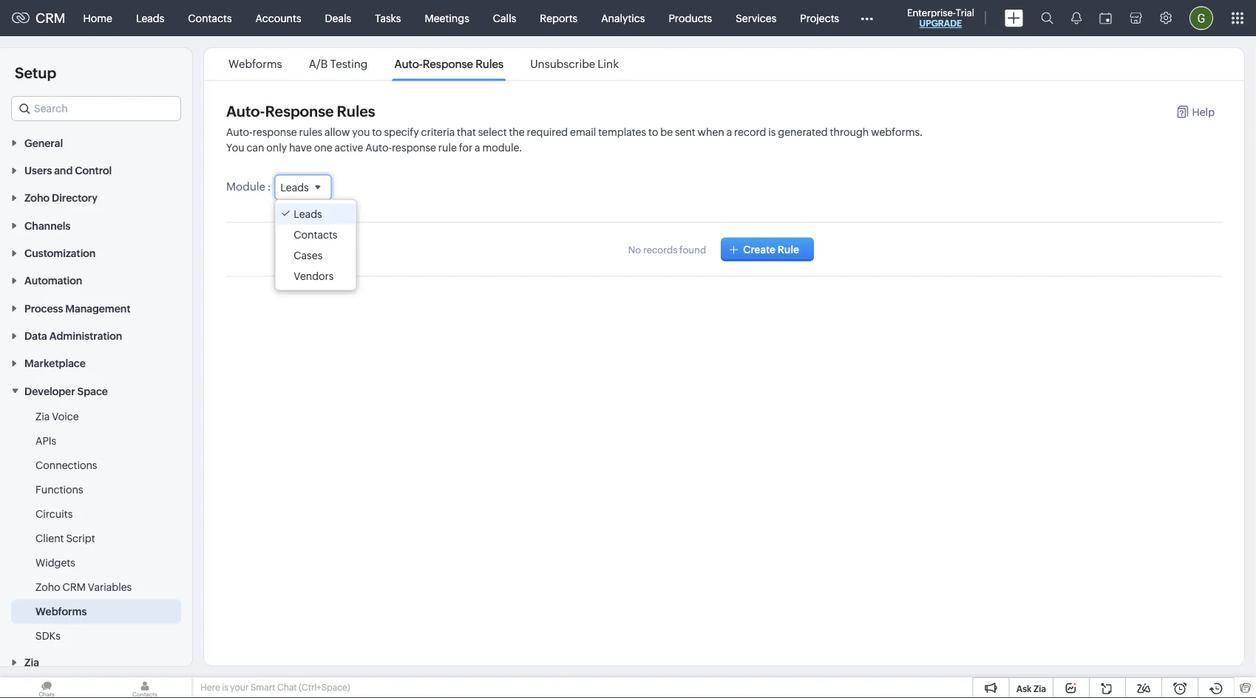 Task type: describe. For each thing, give the bounding box(es) containing it.
1 horizontal spatial contacts
[[294, 229, 337, 241]]

leads for leads field
[[280, 182, 309, 193]]

zoho crm variables link
[[35, 580, 132, 595]]

a/b testing link
[[307, 58, 370, 71]]

0 horizontal spatial webforms link
[[35, 604, 87, 619]]

your
[[230, 683, 249, 693]]

widgets
[[35, 557, 75, 569]]

1 vertical spatial response
[[265, 103, 334, 120]]

auto-response rules inside list
[[394, 58, 504, 71]]

sdks link
[[35, 629, 60, 643]]

marketplace
[[24, 358, 86, 370]]

space
[[77, 385, 108, 397]]

a/b
[[309, 58, 328, 71]]

analytics link
[[589, 0, 657, 36]]

that
[[457, 126, 476, 138]]

through
[[830, 126, 869, 138]]

projects link
[[788, 0, 851, 36]]

allow
[[325, 126, 350, 138]]

1 vertical spatial auto-response rules
[[226, 103, 375, 120]]

control
[[75, 165, 112, 176]]

leads link
[[124, 0, 176, 36]]

trial
[[956, 7, 974, 18]]

meetings
[[425, 12, 469, 24]]

2 vertical spatial leads
[[294, 208, 322, 220]]

channels
[[24, 220, 70, 232]]

1 vertical spatial is
[[222, 683, 228, 693]]

marketplace button
[[0, 349, 192, 377]]

customization button
[[0, 239, 192, 267]]

services link
[[724, 0, 788, 36]]

webforms inside list
[[229, 58, 282, 71]]

criteria
[[421, 126, 455, 138]]

rules inside list
[[475, 58, 504, 71]]

functions
[[35, 484, 83, 496]]

calls link
[[481, 0, 528, 36]]

deals
[[325, 12, 351, 24]]

records
[[643, 244, 677, 256]]

no records found
[[628, 244, 706, 256]]

module :
[[226, 180, 271, 193]]

Other Modules field
[[851, 6, 883, 30]]

list containing webforms
[[215, 48, 632, 80]]

a/b testing
[[309, 58, 368, 71]]

reports
[[540, 12, 578, 24]]

0 vertical spatial crm
[[35, 11, 65, 26]]

required
[[527, 126, 568, 138]]

script
[[66, 533, 95, 544]]

tasks
[[375, 12, 401, 24]]

zoho directory button
[[0, 184, 192, 211]]

when
[[698, 126, 724, 138]]

administration
[[49, 330, 122, 342]]

crm link
[[12, 11, 65, 26]]

developer
[[24, 385, 75, 397]]

rules
[[299, 126, 322, 138]]

calendar image
[[1099, 12, 1112, 24]]

1 vertical spatial a
[[475, 142, 480, 154]]

deals link
[[313, 0, 363, 36]]

ask
[[1016, 684, 1032, 694]]

profile element
[[1181, 0, 1222, 36]]

you
[[226, 142, 244, 154]]

zia voice
[[35, 411, 79, 422]]

analytics
[[601, 12, 645, 24]]

data administration button
[[0, 322, 192, 349]]

the
[[509, 126, 525, 138]]

0 horizontal spatial contacts
[[188, 12, 232, 24]]

search element
[[1032, 0, 1062, 36]]

specify
[[384, 126, 419, 138]]

variables
[[88, 581, 132, 593]]

unsubscribe link
[[530, 58, 619, 71]]

process management
[[24, 303, 130, 314]]

cases
[[294, 250, 323, 261]]

is inside auto-response rules allow you to specify criteria that select the required email templates to be sent when a record is generated through webforms. you can only have one active auto-response rule for a module.
[[768, 126, 776, 138]]

zoho for zoho directory
[[24, 192, 50, 204]]

email
[[570, 126, 596, 138]]

zia for zia voice
[[35, 411, 50, 422]]

products
[[669, 12, 712, 24]]

zia button
[[0, 649, 192, 676]]

home
[[83, 12, 112, 24]]

calls
[[493, 12, 516, 24]]

process
[[24, 303, 63, 314]]

developer space
[[24, 385, 108, 397]]

one
[[314, 142, 332, 154]]

0 vertical spatial a
[[726, 126, 732, 138]]

rule
[[778, 244, 799, 256]]

2 vertical spatial zia
[[1034, 684, 1046, 694]]

meetings link
[[413, 0, 481, 36]]

contacts image
[[98, 678, 191, 699]]

create menu image
[[1005, 9, 1023, 27]]

templates
[[598, 126, 646, 138]]



Task type: vqa. For each thing, say whether or not it's contained in the screenshot.
Pacific
no



Task type: locate. For each thing, give the bounding box(es) containing it.
1 vertical spatial contacts
[[294, 229, 337, 241]]

functions link
[[35, 482, 83, 497]]

webforms link down accounts
[[226, 58, 284, 71]]

webforms.
[[871, 126, 923, 138]]

leads
[[136, 12, 164, 24], [280, 182, 309, 193], [294, 208, 322, 220]]

1 vertical spatial rules
[[337, 103, 375, 120]]

0 vertical spatial contacts
[[188, 12, 232, 24]]

response
[[423, 58, 473, 71], [265, 103, 334, 120]]

general
[[24, 137, 63, 149]]

response down the meetings link
[[423, 58, 473, 71]]

users and control button
[[0, 156, 192, 184]]

ask zia
[[1016, 684, 1046, 694]]

module
[[226, 180, 265, 193]]

zia right ask
[[1034, 684, 1046, 694]]

leads right :
[[280, 182, 309, 193]]

webforms
[[229, 58, 282, 71], [35, 606, 87, 618]]

record
[[734, 126, 766, 138]]

1 vertical spatial crm
[[62, 581, 86, 593]]

products link
[[657, 0, 724, 36]]

webforms inside developer space region
[[35, 606, 87, 618]]

rules down calls
[[475, 58, 504, 71]]

smart
[[251, 683, 275, 693]]

0 vertical spatial webforms
[[229, 58, 282, 71]]

link
[[598, 58, 619, 71]]

0 horizontal spatial to
[[372, 126, 382, 138]]

1 horizontal spatial response
[[423, 58, 473, 71]]

users
[[24, 165, 52, 176]]

1 horizontal spatial webforms link
[[226, 58, 284, 71]]

zia up "chats" image
[[24, 657, 39, 669]]

rules up you
[[337, 103, 375, 120]]

crm down widgets
[[62, 581, 86, 593]]

crm left home link
[[35, 11, 65, 26]]

1 vertical spatial zia
[[24, 657, 39, 669]]

Leads field
[[275, 175, 332, 200]]

auto- up you
[[226, 126, 253, 138]]

1 vertical spatial webforms
[[35, 606, 87, 618]]

a right the when on the right of page
[[726, 126, 732, 138]]

profile image
[[1190, 6, 1213, 30]]

auto-response rules link
[[392, 58, 506, 71]]

be
[[660, 126, 673, 138]]

0 vertical spatial zia
[[35, 411, 50, 422]]

response down the specify
[[392, 142, 436, 154]]

connections
[[35, 459, 97, 471]]

auto-response rules down the meetings link
[[394, 58, 504, 71]]

1 horizontal spatial to
[[648, 126, 658, 138]]

leads right home at the left of page
[[136, 12, 164, 24]]

data
[[24, 330, 47, 342]]

contacts up the cases
[[294, 229, 337, 241]]

only
[[266, 142, 287, 154]]

auto- down tasks link
[[394, 58, 423, 71]]

home link
[[71, 0, 124, 36]]

for
[[459, 142, 473, 154]]

contacts right leads link on the top left
[[188, 12, 232, 24]]

apis link
[[35, 434, 56, 448]]

0 vertical spatial rules
[[475, 58, 504, 71]]

apis
[[35, 435, 56, 447]]

client script
[[35, 533, 95, 544]]

auto-response rules allow you to specify criteria that select the required email templates to be sent when a record is generated through webforms. you can only have one active auto-response rule for a module.
[[226, 126, 923, 154]]

response inside list
[[423, 58, 473, 71]]

zia inside dropdown button
[[24, 657, 39, 669]]

0 vertical spatial response
[[423, 58, 473, 71]]

auto- up 'can'
[[226, 103, 265, 120]]

0 vertical spatial zoho
[[24, 192, 50, 204]]

enterprise-trial upgrade
[[907, 7, 974, 28]]

can
[[247, 142, 264, 154]]

auto- down you
[[365, 142, 392, 154]]

zoho inside dropdown button
[[24, 192, 50, 204]]

tree containing leads
[[275, 200, 356, 290]]

accounts link
[[244, 0, 313, 36]]

0 vertical spatial leads
[[136, 12, 164, 24]]

auto- inside list
[[394, 58, 423, 71]]

module.
[[482, 142, 522, 154]]

widgets link
[[35, 555, 75, 570]]

zoho
[[24, 192, 50, 204], [35, 581, 60, 593]]

0 horizontal spatial response
[[253, 126, 297, 138]]

leads inside field
[[280, 182, 309, 193]]

have
[[289, 142, 312, 154]]

select
[[478, 126, 507, 138]]

1 horizontal spatial rules
[[475, 58, 504, 71]]

unsubscribe link link
[[528, 58, 621, 71]]

active
[[334, 142, 363, 154]]

0 horizontal spatial response
[[265, 103, 334, 120]]

zia inside developer space region
[[35, 411, 50, 422]]

rule
[[438, 142, 457, 154]]

generated
[[778, 126, 828, 138]]

0 vertical spatial response
[[253, 126, 297, 138]]

zia for zia
[[24, 657, 39, 669]]

developer space region
[[0, 405, 192, 649]]

and
[[54, 165, 73, 176]]

general button
[[0, 129, 192, 156]]

tasks link
[[363, 0, 413, 36]]

0 horizontal spatial is
[[222, 683, 228, 693]]

create menu element
[[996, 0, 1032, 36]]

:
[[268, 180, 271, 193]]

response up only in the left of the page
[[253, 126, 297, 138]]

projects
[[800, 12, 839, 24]]

1 vertical spatial webforms link
[[35, 604, 87, 619]]

webforms up sdks link
[[35, 606, 87, 618]]

create rule
[[743, 244, 799, 256]]

webforms down accounts
[[229, 58, 282, 71]]

0 horizontal spatial a
[[475, 142, 480, 154]]

reports link
[[528, 0, 589, 36]]

Search text field
[[12, 97, 180, 121]]

to
[[372, 126, 382, 138], [648, 126, 658, 138]]

zoho inside developer space region
[[35, 581, 60, 593]]

tree
[[275, 200, 356, 290]]

setup
[[15, 64, 56, 81]]

None field
[[11, 96, 181, 121]]

to right you
[[372, 126, 382, 138]]

signals element
[[1062, 0, 1090, 36]]

is left your
[[222, 683, 228, 693]]

crm inside developer space region
[[62, 581, 86, 593]]

found
[[679, 244, 706, 256]]

auto-response rules up rules
[[226, 103, 375, 120]]

webforms link up sdks link
[[35, 604, 87, 619]]

no
[[628, 244, 641, 256]]

search image
[[1041, 12, 1054, 24]]

zoho for zoho crm variables
[[35, 581, 60, 593]]

directory
[[52, 192, 98, 204]]

to left be on the top right
[[648, 126, 658, 138]]

services
[[736, 12, 777, 24]]

signals image
[[1071, 12, 1082, 24]]

1 horizontal spatial a
[[726, 126, 732, 138]]

0 horizontal spatial auto-response rules
[[226, 103, 375, 120]]

upgrade
[[919, 18, 962, 28]]

response up rules
[[265, 103, 334, 120]]

zia left voice
[[35, 411, 50, 422]]

1 vertical spatial response
[[392, 142, 436, 154]]

1 horizontal spatial webforms
[[229, 58, 282, 71]]

chats image
[[0, 678, 93, 699]]

0 vertical spatial is
[[768, 126, 776, 138]]

1 horizontal spatial is
[[768, 126, 776, 138]]

is
[[768, 126, 776, 138], [222, 683, 228, 693]]

list
[[215, 48, 632, 80]]

client
[[35, 533, 64, 544]]

connections link
[[35, 458, 97, 473]]

channels button
[[0, 211, 192, 239]]

client script link
[[35, 531, 95, 546]]

zoho down widgets link
[[35, 581, 60, 593]]

0 vertical spatial webforms link
[[226, 58, 284, 71]]

response
[[253, 126, 297, 138], [392, 142, 436, 154]]

zoho down the users
[[24, 192, 50, 204]]

automation button
[[0, 267, 192, 294]]

1 vertical spatial zoho
[[35, 581, 60, 593]]

circuits link
[[35, 507, 73, 521]]

create rule button
[[721, 238, 814, 261]]

2 to from the left
[[648, 126, 658, 138]]

webforms link
[[226, 58, 284, 71], [35, 604, 87, 619]]

circuits
[[35, 508, 73, 520]]

customization
[[24, 247, 96, 259]]

you
[[352, 126, 370, 138]]

sdks
[[35, 630, 60, 642]]

1 vertical spatial leads
[[280, 182, 309, 193]]

leads down leads field
[[294, 208, 322, 220]]

(ctrl+space)
[[299, 683, 350, 693]]

sent
[[675, 126, 696, 138]]

0 horizontal spatial rules
[[337, 103, 375, 120]]

developer space button
[[0, 377, 192, 405]]

leads for leads link on the top left
[[136, 12, 164, 24]]

help
[[1192, 106, 1215, 118]]

here is your smart chat (ctrl+space)
[[200, 683, 350, 693]]

testing
[[330, 58, 368, 71]]

management
[[65, 303, 130, 314]]

1 to from the left
[[372, 126, 382, 138]]

is right record
[[768, 126, 776, 138]]

1 horizontal spatial response
[[392, 142, 436, 154]]

1 horizontal spatial auto-response rules
[[394, 58, 504, 71]]

0 vertical spatial auto-response rules
[[394, 58, 504, 71]]

a right for
[[475, 142, 480, 154]]

auto-response rules
[[394, 58, 504, 71], [226, 103, 375, 120]]

accounts
[[255, 12, 301, 24]]

0 horizontal spatial webforms
[[35, 606, 87, 618]]



